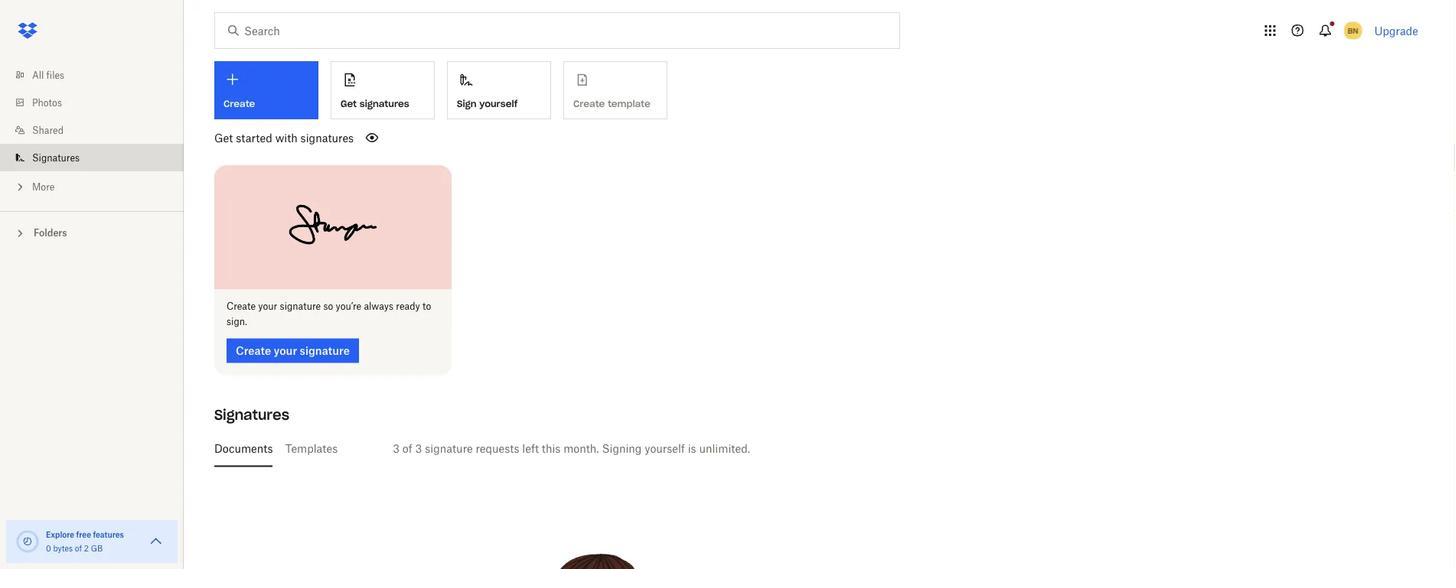 Task type: vqa. For each thing, say whether or not it's contained in the screenshot.
create your signature button
yes



Task type: locate. For each thing, give the bounding box(es) containing it.
explore
[[46, 530, 74, 540]]

photos link
[[12, 89, 184, 116]]

started
[[236, 131, 272, 144]]

bn
[[1348, 26, 1359, 35]]

0 vertical spatial signature
[[280, 301, 321, 312]]

you're
[[336, 301, 362, 312]]

create for create your signature
[[236, 345, 271, 358]]

signatures up documents
[[214, 407, 289, 424]]

list containing all files
[[0, 52, 184, 211]]

Search in folder "Dropbox" text field
[[244, 22, 868, 39]]

list
[[0, 52, 184, 211]]

1 vertical spatial yourself
[[645, 443, 685, 456]]

signing
[[602, 443, 642, 456]]

is
[[688, 443, 697, 456]]

0 horizontal spatial get
[[214, 131, 233, 144]]

signatures
[[360, 98, 409, 110], [301, 131, 354, 144]]

1 horizontal spatial signatures
[[360, 98, 409, 110]]

signature for create your signature
[[300, 345, 350, 358]]

upgrade link
[[1375, 24, 1419, 37]]

sign
[[457, 98, 477, 110]]

0
[[46, 544, 51, 554]]

upgrade
[[1375, 24, 1419, 37]]

get for get started with signatures
[[214, 131, 233, 144]]

signature inside create your signature button
[[300, 345, 350, 358]]

create your signature so you're always ready to sign.
[[227, 301, 431, 328]]

folders button
[[0, 221, 184, 244]]

signatures down shared
[[32, 152, 80, 163]]

create
[[224, 98, 255, 110], [227, 301, 256, 312], [236, 345, 271, 358]]

1 vertical spatial your
[[274, 345, 297, 358]]

0 vertical spatial signatures
[[360, 98, 409, 110]]

0 horizontal spatial of
[[75, 544, 82, 554]]

bn button
[[1341, 18, 1366, 43]]

create button
[[214, 61, 319, 119]]

ready
[[396, 301, 420, 312]]

signatures
[[32, 152, 80, 163], [214, 407, 289, 424]]

1 vertical spatial signatures
[[214, 407, 289, 424]]

create inside button
[[236, 345, 271, 358]]

0 vertical spatial signatures
[[32, 152, 80, 163]]

0 horizontal spatial signatures
[[32, 152, 80, 163]]

yourself left is on the left of the page
[[645, 443, 685, 456]]

create up started
[[224, 98, 255, 110]]

1 vertical spatial get
[[214, 131, 233, 144]]

of
[[403, 443, 413, 456], [75, 544, 82, 554]]

1 vertical spatial of
[[75, 544, 82, 554]]

0 horizontal spatial yourself
[[480, 98, 518, 110]]

your down create your signature so you're always ready to sign.
[[274, 345, 297, 358]]

get inside button
[[341, 98, 357, 110]]

create up sign.
[[227, 301, 256, 312]]

to
[[423, 301, 431, 312]]

create your signature
[[236, 345, 350, 358]]

signature left the so
[[280, 301, 321, 312]]

more image
[[12, 180, 28, 195]]

of inside explore free features 0 bytes of 2 gb
[[75, 544, 82, 554]]

signatures list item
[[0, 144, 184, 172]]

1 vertical spatial signatures
[[301, 131, 354, 144]]

1 horizontal spatial 3
[[415, 443, 422, 456]]

1 horizontal spatial get
[[341, 98, 357, 110]]

signature for create your signature so you're always ready to sign.
[[280, 301, 321, 312]]

unlimited.
[[699, 443, 751, 456]]

your for create your signature
[[274, 345, 297, 358]]

month.
[[564, 443, 599, 456]]

3 of 3 signature requests left this month. signing yourself is unlimited.
[[393, 443, 751, 456]]

yourself
[[480, 98, 518, 110], [645, 443, 685, 456]]

your inside button
[[274, 345, 297, 358]]

signature inside create your signature so you're always ready to sign.
[[280, 301, 321, 312]]

left
[[522, 443, 539, 456]]

get left started
[[214, 131, 233, 144]]

1 vertical spatial create
[[227, 301, 256, 312]]

signature left requests
[[425, 443, 473, 456]]

create inside create your signature so you're always ready to sign.
[[227, 301, 256, 312]]

your up create your signature button
[[258, 301, 277, 312]]

get
[[341, 98, 357, 110], [214, 131, 233, 144]]

0 vertical spatial your
[[258, 301, 277, 312]]

tab list
[[214, 431, 1413, 468]]

1 vertical spatial signature
[[300, 345, 350, 358]]

explore free features 0 bytes of 2 gb
[[46, 530, 124, 554]]

signature
[[280, 301, 321, 312], [300, 345, 350, 358], [425, 443, 473, 456]]

get started with signatures
[[214, 131, 354, 144]]

0 vertical spatial create
[[224, 98, 255, 110]]

tab list containing documents
[[214, 431, 1413, 468]]

2
[[84, 544, 89, 554]]

2 vertical spatial create
[[236, 345, 271, 358]]

bytes
[[53, 544, 73, 554]]

yourself right 'sign'
[[480, 98, 518, 110]]

0 horizontal spatial 3
[[393, 443, 400, 456]]

create inside dropdown button
[[224, 98, 255, 110]]

signatures inside get signatures button
[[360, 98, 409, 110]]

create down sign.
[[236, 345, 271, 358]]

get for get signatures
[[341, 98, 357, 110]]

files
[[46, 69, 64, 81]]

signature down create your signature so you're always ready to sign.
[[300, 345, 350, 358]]

your
[[258, 301, 277, 312], [274, 345, 297, 358]]

3
[[393, 443, 400, 456], [415, 443, 422, 456]]

dropbox image
[[12, 15, 43, 46]]

with
[[275, 131, 298, 144]]

shared link
[[12, 116, 184, 144]]

0 vertical spatial get
[[341, 98, 357, 110]]

get up the get started with signatures
[[341, 98, 357, 110]]

1 horizontal spatial of
[[403, 443, 413, 456]]

documents
[[214, 443, 273, 456]]

your inside create your signature so you're always ready to sign.
[[258, 301, 277, 312]]

all files link
[[12, 61, 184, 89]]

0 vertical spatial yourself
[[480, 98, 518, 110]]



Task type: describe. For each thing, give the bounding box(es) containing it.
0 horizontal spatial signatures
[[301, 131, 354, 144]]

sign yourself
[[457, 98, 518, 110]]

1 horizontal spatial yourself
[[645, 443, 685, 456]]

photos
[[32, 97, 62, 108]]

free
[[76, 530, 91, 540]]

quota usage element
[[15, 530, 40, 554]]

2 3 from the left
[[415, 443, 422, 456]]

this
[[542, 443, 561, 456]]

so
[[323, 301, 333, 312]]

all
[[32, 69, 44, 81]]

more
[[32, 181, 55, 193]]

templates
[[285, 443, 338, 456]]

documents tab
[[214, 431, 273, 468]]

requests
[[476, 443, 520, 456]]

1 horizontal spatial signatures
[[214, 407, 289, 424]]

2 vertical spatial signature
[[425, 443, 473, 456]]

shared
[[32, 124, 64, 136]]

create your signature button
[[227, 339, 359, 363]]

signatures inside list item
[[32, 152, 80, 163]]

features
[[93, 530, 124, 540]]

gb
[[91, 544, 103, 554]]

folders
[[34, 227, 67, 239]]

1 3 from the left
[[393, 443, 400, 456]]

sign yourself button
[[447, 61, 551, 119]]

signatures link
[[12, 144, 184, 172]]

0 vertical spatial of
[[403, 443, 413, 456]]

your for create your signature so you're always ready to sign.
[[258, 301, 277, 312]]

templates tab
[[285, 431, 338, 468]]

sign.
[[227, 316, 247, 328]]

yourself inside sign yourself button
[[480, 98, 518, 110]]

all files
[[32, 69, 64, 81]]

always
[[364, 301, 394, 312]]

create for create
[[224, 98, 255, 110]]

get signatures button
[[331, 61, 435, 119]]

create for create your signature so you're always ready to sign.
[[227, 301, 256, 312]]

get signatures
[[341, 98, 409, 110]]



